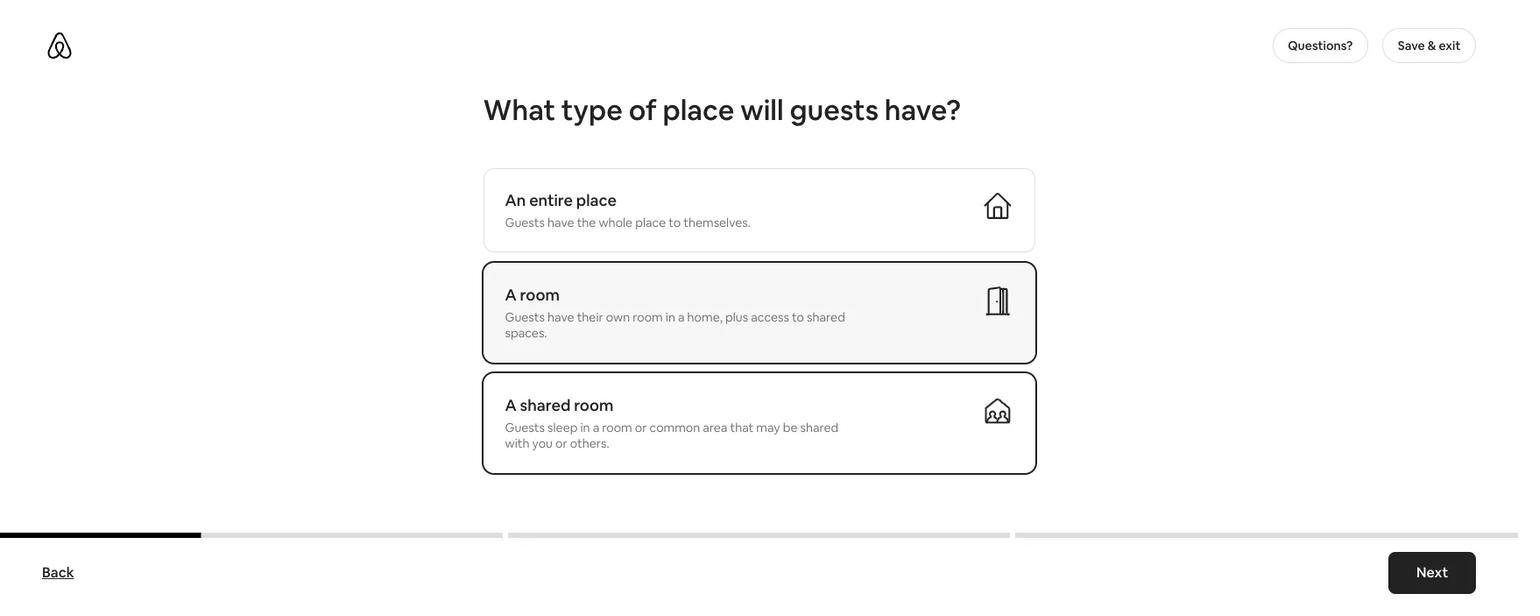 Task type: describe. For each thing, give the bounding box(es) containing it.
with
[[505, 436, 530, 451]]

next button
[[1389, 552, 1477, 594]]

others.
[[570, 436, 610, 451]]

a inside a shared room guests sleep in a room or common area that may be shared with you or others.
[[593, 420, 600, 436]]

save & exit button
[[1383, 28, 1477, 63]]

have inside the a room guests have their own room in a home, plus access to shared spaces.
[[548, 309, 575, 325]]

2 vertical spatial shared
[[801, 420, 839, 436]]

in inside the a room guests have their own room in a home, plus access to shared spaces.
[[666, 309, 676, 325]]

type
[[562, 92, 623, 128]]

an entire place guests have the whole place to themselves.
[[505, 190, 751, 230]]

common
[[650, 420, 700, 436]]

to inside the a room guests have their own room in a home, plus access to shared spaces.
[[792, 309, 805, 325]]

what
[[483, 92, 556, 128]]

to inside an entire place guests have the whole place to themselves.
[[669, 215, 681, 230]]

2 vertical spatial place
[[636, 215, 666, 230]]

spaces.
[[505, 325, 547, 341]]

1 horizontal spatial or
[[635, 420, 647, 436]]

you
[[532, 436, 553, 451]]

of
[[629, 92, 657, 128]]

1 vertical spatial shared
[[520, 395, 571, 415]]

a for a shared room
[[505, 395, 517, 415]]

a room guests have their own room in a home, plus access to shared spaces.
[[505, 285, 846, 341]]

shared inside the a room guests have their own room in a home, plus access to shared spaces.
[[807, 309, 846, 325]]

entire
[[529, 190, 573, 210]]

may
[[757, 420, 781, 436]]

room up spaces.
[[520, 285, 560, 305]]

themselves.
[[684, 215, 751, 230]]

next
[[1417, 564, 1449, 582]]

0 horizontal spatial or
[[556, 436, 568, 451]]

save & exit
[[1399, 38, 1461, 53]]



Task type: locate. For each thing, give the bounding box(es) containing it.
1 guests from the top
[[505, 215, 545, 230]]

a for a room
[[505, 285, 517, 305]]

2 a from the top
[[505, 395, 517, 415]]

guests for shared
[[505, 420, 545, 436]]

0 vertical spatial a
[[678, 309, 685, 325]]

1 have from the top
[[548, 215, 575, 230]]

to left themselves.
[[669, 215, 681, 230]]

sleep
[[548, 420, 578, 436]]

1 vertical spatial a
[[593, 420, 600, 436]]

what type of place will guests have?
[[483, 92, 961, 128]]

1 horizontal spatial in
[[666, 309, 676, 325]]

a inside the a room guests have their own room in a home, plus access to shared spaces.
[[505, 285, 517, 305]]

option group containing an entire place
[[483, 168, 1035, 519]]

a
[[678, 309, 685, 325], [593, 420, 600, 436]]

1 horizontal spatial a
[[678, 309, 685, 325]]

guests left their
[[505, 309, 545, 325]]

to
[[669, 215, 681, 230], [792, 309, 805, 325]]

area
[[703, 420, 728, 436]]

0 horizontal spatial in
[[581, 420, 590, 436]]

a inside a shared room guests sleep in a room or common area that may be shared with you or others.
[[505, 395, 517, 415]]

guests down an
[[505, 215, 545, 230]]

a
[[505, 285, 517, 305], [505, 395, 517, 415]]

exit
[[1439, 38, 1461, 53]]

1 vertical spatial a
[[505, 395, 517, 415]]

shared right be
[[801, 420, 839, 436]]

1 vertical spatial to
[[792, 309, 805, 325]]

0 horizontal spatial to
[[669, 215, 681, 230]]

room right own
[[633, 309, 663, 325]]

a up spaces.
[[505, 285, 517, 305]]

in inside a shared room guests sleep in a room or common area that may be shared with you or others.
[[581, 420, 590, 436]]

whole
[[599, 215, 633, 230]]

guests inside the a room guests have their own room in a home, plus access to shared spaces.
[[505, 309, 545, 325]]

own
[[606, 309, 630, 325]]

place right of
[[663, 92, 735, 128]]

0 vertical spatial in
[[666, 309, 676, 325]]

place up the
[[577, 190, 617, 210]]

guests
[[505, 215, 545, 230], [505, 309, 545, 325], [505, 420, 545, 436]]

guests
[[790, 92, 879, 128]]

have
[[548, 215, 575, 230], [548, 309, 575, 325]]

shared
[[807, 309, 846, 325], [520, 395, 571, 415], [801, 420, 839, 436]]

3 guests from the top
[[505, 420, 545, 436]]

0 horizontal spatial a
[[593, 420, 600, 436]]

questions? button
[[1273, 28, 1369, 63]]

a left home,
[[678, 309, 685, 325]]

guests inside an entire place guests have the whole place to themselves.
[[505, 215, 545, 230]]

in left home,
[[666, 309, 676, 325]]

in right "sleep"
[[581, 420, 590, 436]]

shared up "sleep"
[[520, 395, 571, 415]]

1 horizontal spatial to
[[792, 309, 805, 325]]

1 a from the top
[[505, 285, 517, 305]]

0 vertical spatial a
[[505, 285, 517, 305]]

room right "sleep"
[[602, 420, 633, 436]]

the
[[577, 215, 596, 230]]

in
[[666, 309, 676, 325], [581, 420, 590, 436]]

or left common
[[635, 420, 647, 436]]

have left their
[[548, 309, 575, 325]]

1 vertical spatial in
[[581, 420, 590, 436]]

&
[[1428, 38, 1437, 53]]

or
[[635, 420, 647, 436], [556, 436, 568, 451]]

2 have from the top
[[548, 309, 575, 325]]

to right access
[[792, 309, 805, 325]]

a right "sleep"
[[593, 420, 600, 436]]

0 vertical spatial have
[[548, 215, 575, 230]]

0 vertical spatial place
[[663, 92, 735, 128]]

have down entire
[[548, 215, 575, 230]]

1 vertical spatial have
[[548, 309, 575, 325]]

back button
[[33, 556, 83, 591]]

or right you on the left
[[556, 436, 568, 451]]

2 vertical spatial guests
[[505, 420, 545, 436]]

an
[[505, 190, 526, 210]]

have inside an entire place guests have the whole place to themselves.
[[548, 215, 575, 230]]

0 vertical spatial guests
[[505, 215, 545, 230]]

that
[[730, 420, 754, 436]]

be
[[783, 420, 798, 436]]

guests left "sleep"
[[505, 420, 545, 436]]

None button
[[483, 168, 1035, 252], [483, 263, 1035, 363], [483, 373, 1035, 473], [483, 168, 1035, 252], [483, 263, 1035, 363], [483, 373, 1035, 473]]

place
[[663, 92, 735, 128], [577, 190, 617, 210], [636, 215, 666, 230]]

2 guests from the top
[[505, 309, 545, 325]]

a up with
[[505, 395, 517, 415]]

home,
[[688, 309, 723, 325]]

guests inside a shared room guests sleep in a room or common area that may be shared with you or others.
[[505, 420, 545, 436]]

room up others.
[[574, 395, 614, 415]]

room
[[520, 285, 560, 305], [633, 309, 663, 325], [574, 395, 614, 415], [602, 420, 633, 436]]

shared right access
[[807, 309, 846, 325]]

0 vertical spatial shared
[[807, 309, 846, 325]]

a shared room guests sleep in a room or common area that may be shared with you or others.
[[505, 395, 839, 451]]

their
[[577, 309, 604, 325]]

back
[[42, 564, 74, 582]]

plus
[[726, 309, 749, 325]]

option group
[[483, 168, 1035, 519]]

place right the whole
[[636, 215, 666, 230]]

questions?
[[1289, 38, 1354, 53]]

access
[[751, 309, 790, 325]]

have?
[[885, 92, 961, 128]]

save
[[1399, 38, 1426, 53]]

will
[[741, 92, 784, 128]]

1 vertical spatial place
[[577, 190, 617, 210]]

a inside the a room guests have their own room in a home, plus access to shared spaces.
[[678, 309, 685, 325]]

1 vertical spatial guests
[[505, 309, 545, 325]]

0 vertical spatial to
[[669, 215, 681, 230]]

guests for entire
[[505, 215, 545, 230]]



Task type: vqa. For each thing, say whether or not it's contained in the screenshot.
Exit on the right of the page
yes



